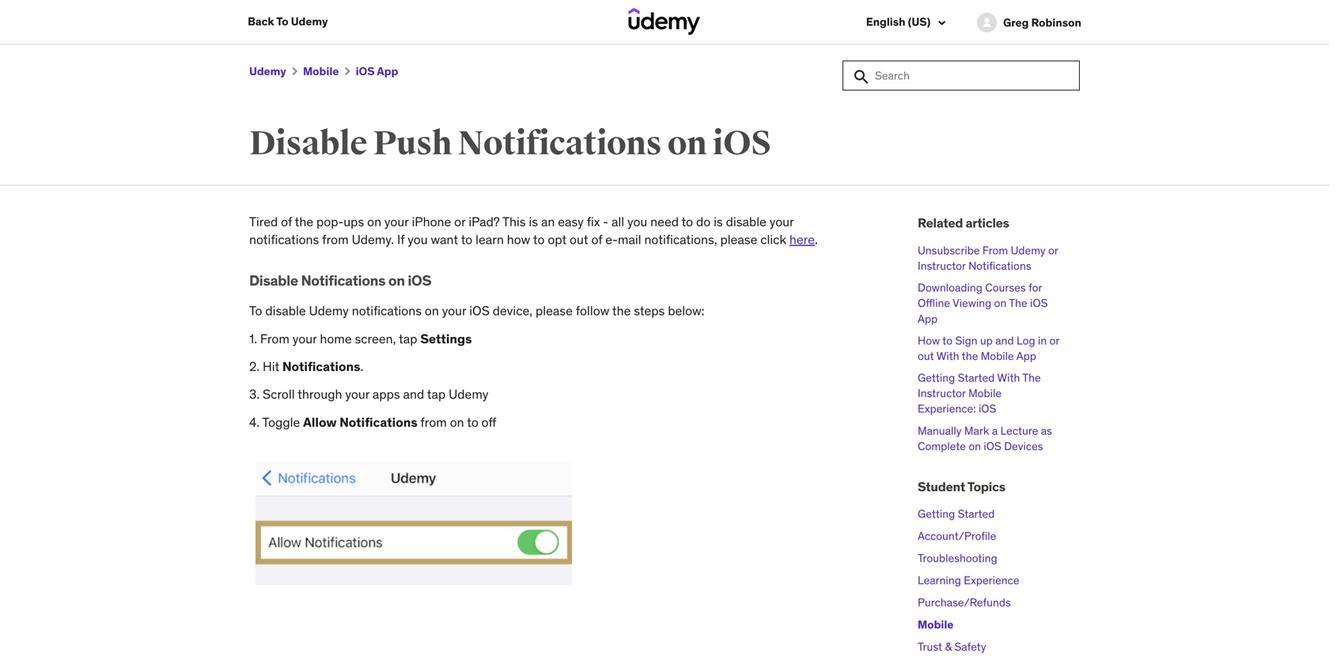 Task type: vqa. For each thing, say whether or not it's contained in the screenshot.
"cursor"
no



Task type: locate. For each thing, give the bounding box(es) containing it.
tap right the screen,
[[399, 331, 417, 347]]

to right back
[[276, 14, 289, 28]]

safety
[[955, 640, 987, 654]]

to disable udemy notifications on your ios device, please follow the steps below:
[[249, 303, 705, 319]]

instructor
[[918, 259, 966, 273], [918, 386, 966, 401]]

1 vertical spatial disable
[[265, 303, 306, 319]]

topics
[[968, 479, 1006, 495]]

from right 1.
[[260, 331, 290, 347]]

0 horizontal spatial please
[[536, 303, 573, 319]]

app up push
[[377, 64, 398, 79]]

your up 2. hit notifications .
[[293, 331, 317, 347]]

2 horizontal spatial app
[[1017, 349, 1037, 363]]

disable up hit
[[265, 303, 306, 319]]

1 horizontal spatial to
[[276, 14, 289, 28]]

courses
[[986, 281, 1026, 295]]

1 vertical spatial with
[[998, 371, 1021, 385]]

0 horizontal spatial is
[[529, 214, 538, 230]]

ios app link
[[356, 64, 398, 79]]

mobile link right udemy link
[[303, 64, 339, 79]]

0 vertical spatial out
[[570, 232, 589, 248]]

2. hit notifications .
[[249, 359, 364, 375]]

learning
[[918, 574, 962, 588]]

a
[[992, 424, 998, 438]]

1 horizontal spatial .
[[815, 232, 818, 248]]

mail
[[618, 232, 642, 248]]

1 vertical spatial out
[[918, 349, 934, 363]]

0 vertical spatial from
[[983, 243, 1009, 258]]

2 vertical spatial the
[[962, 349, 979, 363]]

your left apps
[[345, 386, 370, 403]]

iphone
[[412, 214, 451, 230]]

disable up click
[[726, 214, 767, 230]]

0 horizontal spatial from
[[260, 331, 290, 347]]

device,
[[493, 303, 533, 319]]

for
[[1029, 281, 1043, 295]]

1 vertical spatial please
[[536, 303, 573, 319]]

please left click
[[721, 232, 758, 248]]

0 vertical spatial instructor
[[918, 259, 966, 273]]

2 disable from the top
[[249, 271, 298, 290]]

2 is from the left
[[714, 214, 723, 230]]

0 horizontal spatial mobile link
[[303, 64, 339, 79]]

with down sign
[[937, 349, 960, 363]]

of
[[281, 214, 292, 230], [592, 232, 603, 248]]

tired of the pop-ups on your iphone or ipad? this is an easy fix - all you need to do is disable your notifications from udemy. if you want to learn how to opt out of e-mail notifications, please click here .
[[249, 214, 818, 248]]

1 vertical spatial to
[[249, 303, 262, 319]]

is left an
[[529, 214, 538, 230]]

0 horizontal spatial you
[[408, 232, 428, 248]]

your
[[385, 214, 409, 230], [770, 214, 794, 230], [442, 303, 466, 319], [293, 331, 317, 347], [345, 386, 370, 403]]

allow_udemy_notifications.png image
[[256, 462, 572, 585]]

1 vertical spatial app
[[918, 312, 938, 326]]

trust
[[918, 640, 943, 654]]

udemy inside unsubscribe from udemy or instructor notifications downloading courses for offline viewing on the ios app how to sign up and log in or out with the mobile app getting started with the instructor mobile experience: ios manually mark a lecture as complete on ios devices
[[1011, 243, 1046, 258]]

troubleshooting link
[[918, 551, 998, 566]]

1 vertical spatial instructor
[[918, 386, 966, 401]]

to
[[276, 14, 289, 28], [249, 303, 262, 319]]

2 getting from the top
[[918, 507, 955, 521]]

account/profile link
[[918, 529, 997, 543]]

scroll
[[263, 386, 295, 403]]

1 started from the top
[[958, 371, 995, 385]]

1 horizontal spatial from
[[983, 243, 1009, 258]]

0 vertical spatial disable
[[726, 214, 767, 230]]

disable for disable push notifications on ios
[[249, 123, 367, 164]]

0 horizontal spatial notifications
[[249, 232, 319, 248]]

0 horizontal spatial the
[[295, 214, 314, 230]]

udemy right back
[[291, 14, 328, 28]]

manually mark a lecture as complete on ios devices link
[[918, 424, 1053, 453]]

please left the follow
[[536, 303, 573, 319]]

1 vertical spatial the
[[612, 303, 631, 319]]

0 vertical spatial app
[[377, 64, 398, 79]]

0 vertical spatial started
[[958, 371, 995, 385]]

0 vertical spatial from
[[322, 232, 349, 248]]

ipad?
[[469, 214, 500, 230]]

from down articles
[[983, 243, 1009, 258]]

the left "steps"
[[612, 303, 631, 319]]

you right if
[[408, 232, 428, 248]]

1 vertical spatial tap
[[427, 386, 446, 403]]

1 vertical spatial and
[[403, 386, 424, 403]]

of right tired
[[281, 214, 292, 230]]

toggle
[[262, 414, 300, 430]]

1 horizontal spatial please
[[721, 232, 758, 248]]

2 started from the top
[[958, 507, 995, 521]]

and
[[996, 333, 1014, 348], [403, 386, 424, 403]]

trust & safety link
[[918, 640, 987, 654]]

the down sign
[[962, 349, 979, 363]]

mobile down up
[[981, 349, 1014, 363]]

1 vertical spatial you
[[408, 232, 428, 248]]

the
[[295, 214, 314, 230], [612, 303, 631, 319], [962, 349, 979, 363]]

1 horizontal spatial is
[[714, 214, 723, 230]]

0 vertical spatial and
[[996, 333, 1014, 348]]

0 horizontal spatial .
[[361, 359, 364, 375]]

here
[[790, 232, 815, 248]]

need
[[651, 214, 679, 230]]

. inside tired of the pop-ups on your iphone or ipad? this is an easy fix - all you need to do is disable your notifications from udemy. if you want to learn how to opt out of e-mail notifications, please click here .
[[815, 232, 818, 248]]

to
[[682, 214, 693, 230], [461, 232, 473, 248], [533, 232, 545, 248], [943, 333, 953, 348], [467, 414, 479, 430]]

as
[[1041, 424, 1053, 438]]

1 getting from the top
[[918, 371, 955, 385]]

getting up the 'experience:'
[[918, 371, 955, 385]]

out
[[570, 232, 589, 248], [918, 349, 934, 363]]

notifications inside tired of the pop-ups on your iphone or ipad? this is an easy fix - all you need to do is disable your notifications from udemy. if you want to learn how to opt out of e-mail notifications, please click here .
[[249, 232, 319, 248]]

0 vertical spatial you
[[628, 214, 648, 230]]

notifications up through
[[282, 359, 361, 375]]

the left pop-
[[295, 214, 314, 230]]

out inside unsubscribe from udemy or instructor notifications downloading courses for offline viewing on the ios app how to sign up and log in or out with the mobile app getting started with the instructor mobile experience: ios manually mark a lecture as complete on ios devices
[[918, 349, 934, 363]]

the down log
[[1023, 371, 1041, 385]]

or
[[454, 214, 466, 230], [1049, 243, 1059, 258], [1050, 333, 1060, 348]]

getting down student on the bottom right of the page
[[918, 507, 955, 521]]

0 horizontal spatial from
[[322, 232, 349, 248]]

1 vertical spatial getting
[[918, 507, 955, 521]]

1 vertical spatial from
[[421, 414, 447, 430]]

1 horizontal spatial with
[[998, 371, 1021, 385]]

1 horizontal spatial notifications
[[352, 303, 422, 319]]

1 disable from the top
[[249, 123, 367, 164]]

0 vertical spatial or
[[454, 214, 466, 230]]

. down 1. from your home screen, tap settings
[[361, 359, 364, 375]]

0 vertical spatial getting
[[918, 371, 955, 385]]

to inside unsubscribe from udemy or instructor notifications downloading courses for offline viewing on the ios app how to sign up and log in or out with the mobile app getting started with the instructor mobile experience: ios manually mark a lecture as complete on ios devices
[[943, 333, 953, 348]]

greg robinson image
[[977, 13, 997, 32]]

udemy up home
[[309, 303, 349, 319]]

notifications
[[249, 232, 319, 248], [352, 303, 422, 319]]

your up settings
[[442, 303, 466, 319]]

getting
[[918, 371, 955, 385], [918, 507, 955, 521]]

to left "off"
[[467, 414, 479, 430]]

to right how
[[943, 333, 953, 348]]

1 vertical spatial of
[[592, 232, 603, 248]]

app down offline
[[918, 312, 938, 326]]

mobile
[[303, 64, 339, 79], [981, 349, 1014, 363], [969, 386, 1002, 401], [918, 618, 954, 632]]

udemy for back to udemy
[[291, 14, 328, 28]]

0 vertical spatial disable
[[249, 123, 367, 164]]

with down 'how to sign up and log in or out with the mobile app' link
[[998, 371, 1021, 385]]

started down topics
[[958, 507, 995, 521]]

0 vertical spatial .
[[815, 232, 818, 248]]

instructor down the 'unsubscribe'
[[918, 259, 966, 273]]

1 horizontal spatial the
[[612, 303, 631, 319]]

the inside unsubscribe from udemy or instructor notifications downloading courses for offline viewing on the ios app how to sign up and log in or out with the mobile app getting started with the instructor mobile experience: ios manually mark a lecture as complete on ios devices
[[962, 349, 979, 363]]

1 vertical spatial started
[[958, 507, 995, 521]]

app down log
[[1017, 349, 1037, 363]]

0 vertical spatial to
[[276, 14, 289, 28]]

you up 'mail'
[[628, 214, 648, 230]]

from down pop-
[[322, 232, 349, 248]]

-
[[603, 214, 609, 230]]

4.
[[249, 414, 260, 430]]

1 vertical spatial .
[[361, 359, 364, 375]]

None search field
[[843, 61, 1080, 91]]

. right click
[[815, 232, 818, 248]]

0 horizontal spatial disable
[[265, 303, 306, 319]]

1 vertical spatial mobile link
[[918, 618, 954, 632]]

0 vertical spatial please
[[721, 232, 758, 248]]

notifications inside unsubscribe from udemy or instructor notifications downloading courses for offline viewing on the ios app how to sign up and log in or out with the mobile app getting started with the instructor mobile experience: ios manually mark a lecture as complete on ios devices
[[969, 259, 1032, 273]]

e-
[[606, 232, 618, 248]]

1 horizontal spatial mobile link
[[918, 618, 954, 632]]

out down how
[[918, 349, 934, 363]]

student
[[918, 479, 966, 495]]

mobile link up trust
[[918, 618, 954, 632]]

notifications up courses
[[969, 259, 1032, 273]]

purchase/refunds link
[[918, 596, 1011, 610]]

and right apps
[[403, 386, 424, 403]]

an
[[541, 214, 555, 230]]

1 horizontal spatial and
[[996, 333, 1014, 348]]

learning experience link
[[918, 574, 1020, 588]]

2 vertical spatial or
[[1050, 333, 1060, 348]]

udemy up for
[[1011, 243, 1046, 258]]

from inside unsubscribe from udemy or instructor notifications downloading courses for offline viewing on the ios app how to sign up and log in or out with the mobile app getting started with the instructor mobile experience: ios manually mark a lecture as complete on ios devices
[[983, 243, 1009, 258]]

articles
[[966, 215, 1010, 231]]

mobile link
[[303, 64, 339, 79], [918, 618, 954, 632]]

0 vertical spatial notifications
[[249, 232, 319, 248]]

on inside tired of the pop-ups on your iphone or ipad? this is an easy fix - all you need to do is disable your notifications from udemy. if you want to learn how to opt out of e-mail notifications, please click here .
[[367, 214, 382, 230]]

disable
[[249, 123, 367, 164], [249, 271, 298, 290]]

udemy.
[[352, 232, 394, 248]]

is right do
[[714, 214, 723, 230]]

devices
[[1005, 439, 1044, 453]]

1 horizontal spatial tap
[[427, 386, 446, 403]]

instructor up the 'experience:'
[[918, 386, 966, 401]]

out down easy
[[570, 232, 589, 248]]

0 horizontal spatial of
[[281, 214, 292, 230]]

0 vertical spatial mobile link
[[303, 64, 339, 79]]

mobile up mark
[[969, 386, 1002, 401]]

1 horizontal spatial app
[[918, 312, 938, 326]]

0 horizontal spatial to
[[249, 303, 262, 319]]

0 vertical spatial the
[[295, 214, 314, 230]]

started
[[958, 371, 995, 385], [958, 507, 995, 521]]

started down 'how to sign up and log in or out with the mobile app' link
[[958, 371, 995, 385]]

through
[[298, 386, 342, 403]]

of left e-
[[592, 232, 603, 248]]

app
[[377, 64, 398, 79], [918, 312, 938, 326], [1017, 349, 1037, 363]]

udemy
[[291, 14, 328, 28], [249, 64, 286, 79], [1011, 243, 1046, 258], [309, 303, 349, 319], [449, 386, 489, 403]]

apps
[[373, 386, 400, 403]]

0 vertical spatial tap
[[399, 331, 417, 347]]

from left "off"
[[421, 414, 447, 430]]

1 horizontal spatial you
[[628, 214, 648, 230]]

0 horizontal spatial with
[[937, 349, 960, 363]]

notifications up the screen,
[[352, 303, 422, 319]]

1 horizontal spatial of
[[592, 232, 603, 248]]

1 horizontal spatial disable
[[726, 214, 767, 230]]

1 vertical spatial from
[[260, 331, 290, 347]]

the down courses
[[1009, 296, 1028, 310]]

notifications down tired
[[249, 232, 319, 248]]

learn
[[476, 232, 504, 248]]

getting started link
[[918, 507, 995, 521]]

to left do
[[682, 214, 693, 230]]

0 horizontal spatial and
[[403, 386, 424, 403]]

tap right apps
[[427, 386, 446, 403]]

1 vertical spatial disable
[[249, 271, 298, 290]]

to up 1.
[[249, 303, 262, 319]]

manually
[[918, 424, 962, 438]]

udemy for to disable udemy notifications on your ios device, please follow the steps below:
[[309, 303, 349, 319]]

please
[[721, 232, 758, 248], [536, 303, 573, 319]]

mobile up trust
[[918, 618, 954, 632]]

experience
[[964, 574, 1020, 588]]

0 vertical spatial the
[[1009, 296, 1028, 310]]

2 horizontal spatial the
[[962, 349, 979, 363]]

you
[[628, 214, 648, 230], [408, 232, 428, 248]]

4. toggle allow notifications from on to off
[[249, 414, 497, 430]]

is
[[529, 214, 538, 230], [714, 214, 723, 230]]

with
[[937, 349, 960, 363], [998, 371, 1021, 385]]

back to udemy link
[[248, 0, 328, 43]]

and right up
[[996, 333, 1014, 348]]

udemy for unsubscribe from udemy or instructor notifications downloading courses for offline viewing on the ios app how to sign up and log in or out with the mobile app getting started with the instructor mobile experience: ios manually mark a lecture as complete on ios devices
[[1011, 243, 1046, 258]]

disable
[[726, 214, 767, 230], [265, 303, 306, 319]]

complete
[[918, 439, 966, 453]]

1 horizontal spatial out
[[918, 349, 934, 363]]

0 horizontal spatial app
[[377, 64, 398, 79]]

0 horizontal spatial out
[[570, 232, 589, 248]]



Task type: describe. For each thing, give the bounding box(es) containing it.
unsubscribe from udemy or instructor notifications downloading courses for offline viewing on the ios app how to sign up and log in or out with the mobile app getting started with the instructor mobile experience: ios manually mark a lecture as complete on ios devices
[[918, 243, 1060, 453]]

english (us) link
[[866, 14, 946, 31]]

student topics
[[918, 479, 1006, 495]]

getting started account/profile troubleshooting learning experience purchase/refunds mobile trust & safety
[[918, 507, 1020, 654]]

notifications down udemy.
[[301, 271, 386, 290]]

troubleshooting
[[918, 551, 998, 566]]

offline
[[918, 296, 951, 310]]

2.
[[249, 359, 260, 375]]

disable inside tired of the pop-ups on your iphone or ipad? this is an easy fix - all you need to do is disable your notifications from udemy. if you want to learn how to opt out of e-mail notifications, please click here .
[[726, 214, 767, 230]]

disable for disable notifications on ios
[[249, 271, 298, 290]]

up
[[981, 333, 993, 348]]

click
[[761, 232, 787, 248]]

want
[[431, 232, 458, 248]]

below:
[[668, 303, 705, 319]]

all
[[612, 214, 625, 230]]

greg
[[1004, 15, 1029, 30]]

your up if
[[385, 214, 409, 230]]

udemy up "off"
[[449, 386, 489, 403]]

getting inside getting started account/profile troubleshooting learning experience purchase/refunds mobile trust & safety
[[918, 507, 955, 521]]

hit
[[263, 359, 280, 375]]

this
[[503, 214, 526, 230]]

ups
[[344, 214, 364, 230]]

opt
[[548, 232, 567, 248]]

allow
[[303, 414, 337, 430]]

1.
[[249, 331, 257, 347]]

downloading
[[918, 281, 983, 295]]

screen,
[[355, 331, 396, 347]]

push
[[373, 123, 452, 164]]

if
[[397, 232, 405, 248]]

unsubscribe from udemy or instructor notifications link
[[918, 243, 1059, 273]]

how
[[918, 333, 940, 348]]

here link
[[790, 232, 815, 248]]

2 vertical spatial app
[[1017, 349, 1037, 363]]

pop-
[[317, 214, 344, 230]]

1 is from the left
[[529, 214, 538, 230]]

1 horizontal spatial from
[[421, 414, 447, 430]]

mobile right udemy link
[[303, 64, 339, 79]]

mark
[[965, 424, 990, 438]]

udemy link
[[249, 64, 286, 79]]

the inside tired of the pop-ups on your iphone or ipad? this is an easy fix - all you need to do is disable your notifications from udemy. if you want to learn how to opt out of e-mail notifications, please click here .
[[295, 214, 314, 230]]

steps
[[634, 303, 665, 319]]

lecture
[[1001, 424, 1039, 438]]

1 instructor from the top
[[918, 259, 966, 273]]

back
[[248, 14, 274, 28]]

1 vertical spatial notifications
[[352, 303, 422, 319]]

or inside tired of the pop-ups on your iphone or ipad? this is an easy fix - all you need to do is disable your notifications from udemy. if you want to learn how to opt out of e-mail notifications, please click here .
[[454, 214, 466, 230]]

notifications,
[[645, 232, 718, 248]]

english (us)
[[866, 15, 933, 29]]

how
[[507, 232, 531, 248]]

related
[[918, 215, 963, 231]]

2 instructor from the top
[[918, 386, 966, 401]]

do
[[696, 214, 711, 230]]

disable push notifications on ios
[[249, 123, 771, 164]]

account/profile
[[918, 529, 997, 543]]

from inside tired of the pop-ups on your iphone or ipad? this is an easy fix - all you need to do is disable your notifications from udemy. if you want to learn how to opt out of e-mail notifications, please click here .
[[322, 232, 349, 248]]

and inside unsubscribe from udemy or instructor notifications downloading courses for offline viewing on the ios app how to sign up and log in or out with the mobile app getting started with the instructor mobile experience: ios manually mark a lecture as complete on ios devices
[[996, 333, 1014, 348]]

your up click
[[770, 214, 794, 230]]

viewing
[[953, 296, 992, 310]]

started inside getting started account/profile troubleshooting learning experience purchase/refunds mobile trust & safety
[[958, 507, 995, 521]]

started inside unsubscribe from udemy or instructor notifications downloading courses for offline viewing on the ios app how to sign up and log in or out with the mobile app getting started with the instructor mobile experience: ios manually mark a lecture as complete on ios devices
[[958, 371, 995, 385]]

follow
[[576, 303, 610, 319]]

to inside disable push notifications on ios main content
[[249, 303, 262, 319]]

please inside tired of the pop-ups on your iphone or ipad? this is an easy fix - all you need to do is disable your notifications from udemy. if you want to learn how to opt out of e-mail notifications, please click here .
[[721, 232, 758, 248]]

english
[[866, 15, 906, 29]]

sign
[[956, 333, 978, 348]]

0 vertical spatial of
[[281, 214, 292, 230]]

in
[[1038, 333, 1047, 348]]

1 vertical spatial or
[[1049, 243, 1059, 258]]

downloading courses for offline viewing on the ios app link
[[918, 281, 1048, 326]]

experience:
[[918, 402, 976, 416]]

notifications down apps
[[340, 414, 418, 430]]

from for udemy
[[983, 243, 1009, 258]]

robinson
[[1032, 15, 1082, 30]]

1. from your home screen, tap settings
[[249, 331, 475, 347]]

related articles
[[918, 215, 1010, 231]]

home
[[320, 331, 352, 347]]

how to sign up and log in or out with the mobile app link
[[918, 333, 1060, 363]]

fix
[[587, 214, 600, 230]]

mobile inside getting started account/profile troubleshooting learning experience purchase/refunds mobile trust & safety
[[918, 618, 954, 632]]

udemy down back
[[249, 64, 286, 79]]

getting started with the instructor mobile experience: ios link
[[918, 371, 1041, 416]]

3. scroll through your apps and tap udemy
[[249, 386, 489, 403]]

(us)
[[908, 15, 931, 29]]

disable push notifications on ios main content
[[0, 44, 1330, 670]]

to right 'want'
[[461, 232, 473, 248]]

getting inside unsubscribe from udemy or instructor notifications downloading courses for offline viewing on the ios app how to sign up and log in or out with the mobile app getting started with the instructor mobile experience: ios manually mark a lecture as complete on ios devices
[[918, 371, 955, 385]]

log
[[1017, 333, 1036, 348]]

Search search field
[[843, 61, 1080, 91]]

&
[[945, 640, 952, 654]]

out inside tired of the pop-ups on your iphone or ipad? this is an easy fix - all you need to do is disable your notifications from udemy. if you want to learn how to opt out of e-mail notifications, please click here .
[[570, 232, 589, 248]]

0 horizontal spatial tap
[[399, 331, 417, 347]]

disable notifications on ios
[[249, 271, 431, 290]]

back to udemy
[[248, 14, 328, 28]]

1 vertical spatial the
[[1023, 371, 1041, 385]]

ios app
[[356, 64, 398, 79]]

0 vertical spatial with
[[937, 349, 960, 363]]

off
[[482, 414, 497, 430]]

purchase/refunds
[[918, 596, 1011, 610]]

notifications up easy
[[458, 123, 662, 164]]

unsubscribe
[[918, 243, 980, 258]]

from for your
[[260, 331, 290, 347]]

to left opt
[[533, 232, 545, 248]]

3.
[[249, 386, 260, 403]]



